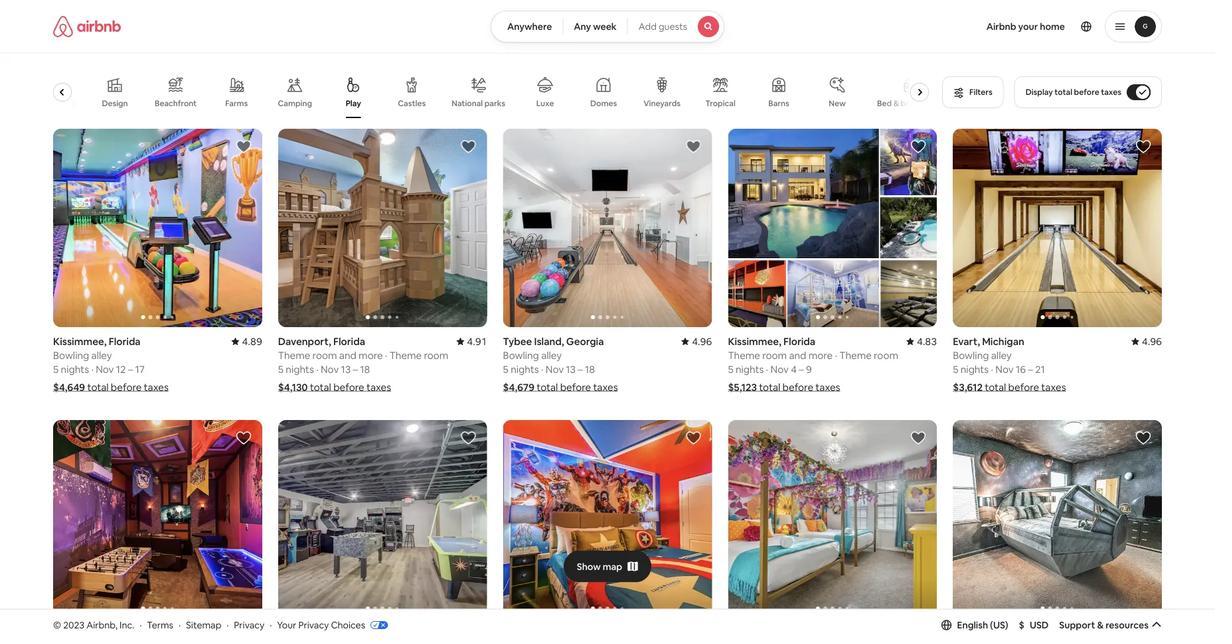 Task type: describe. For each thing, give the bounding box(es) containing it.
show map button
[[564, 551, 652, 583]]

total inside button
[[1055, 87, 1073, 97]]

4.84
[[1142, 627, 1162, 640]]

taxes inside davenport, florida theme room and more · theme room 5 nights · nov 13 – 18 $4,130 total before taxes
[[367, 381, 391, 394]]

5 inside tybee island, georgia bowling alley 5 nights · nov 13 – 18 $4,679 total before taxes
[[503, 363, 509, 376]]

play
[[346, 98, 361, 109]]

florida right gate, at right
[[1036, 627, 1068, 640]]

9
[[806, 363, 812, 376]]

add to wishlist: tybee island, georgia image
[[686, 139, 702, 155]]

more for kissimmee, florida
[[809, 349, 833, 362]]

privacy inside "link"
[[299, 620, 329, 631]]

nights inside kissimmee, florida theme room and more · theme room 5 nights · nov 4 – 9 $5,123 total before taxes
[[736, 363, 764, 376]]

· inside evart, michigan bowling alley 5 nights · nov 16 – 21 $3,612 total before taxes
[[991, 363, 994, 376]]

display total before taxes button
[[1015, 76, 1162, 108]]

4 room from the left
[[874, 349, 899, 362]]

castles
[[398, 98, 426, 109]]

michigan
[[983, 335, 1025, 348]]

privacy link
[[234, 620, 265, 631]]

tropical
[[706, 98, 736, 109]]

4.99
[[242, 627, 262, 640]]

camping
[[278, 98, 312, 109]]

kissimmee, florida
[[53, 627, 141, 640]]

more for davenport, florida
[[359, 349, 383, 362]]

beachfront
[[155, 98, 197, 109]]

resources
[[1106, 620, 1149, 632]]

total inside kissimmee, florida theme room and more · theme room 5 nights · nov 4 – 9 $5,123 total before taxes
[[759, 381, 781, 394]]

4.83
[[917, 335, 937, 348]]

add to wishlist: kissimmee, florida image
[[236, 430, 252, 446]]

choices
[[331, 620, 365, 631]]

pools
[[54, 98, 75, 109]]

english (us)
[[958, 620, 1009, 632]]

any
[[574, 21, 591, 33]]

4.96 out of 5 average rating image for evart, michigan bowling alley 5 nights · nov 16 – 21 $3,612 total before taxes
[[1132, 335, 1162, 348]]

4.96 for evart, michigan bowling alley 5 nights · nov 16 – 21 $3,612 total before taxes
[[1142, 335, 1162, 348]]

airbnb
[[987, 21, 1017, 33]]

usd
[[1030, 620, 1049, 632]]

before inside button
[[1075, 87, 1100, 97]]

nights inside kissimmee, florida bowling alley 5 nights · nov 12 – 17 $4,649 total before taxes
[[61, 363, 89, 376]]

group containing national parks
[[20, 66, 941, 118]]

add guests button
[[628, 11, 725, 43]]

1 privacy from the left
[[234, 620, 265, 631]]

markesan,
[[278, 627, 326, 640]]

davenport, florida theme room and more · theme room 5 nights · nov 13 – 18 $4,130 total before taxes
[[278, 335, 449, 394]]

bowling for kissimmee, florida
[[53, 349, 89, 362]]

farms
[[225, 98, 248, 109]]

florida for nov 4 – 9
[[784, 335, 816, 348]]

taxes inside evart, michigan bowling alley 5 nights · nov 16 – 21 $3,612 total before taxes
[[1042, 381, 1067, 394]]

total inside kissimmee, florida bowling alley 5 nights · nov 12 – 17 $4,649 total before taxes
[[87, 381, 109, 394]]

evart,
[[953, 335, 980, 348]]

total inside davenport, florida theme room and more · theme room 5 nights · nov 13 – 18 $4,130 total before taxes
[[310, 381, 331, 394]]

nights inside evart, michigan bowling alley 5 nights · nov 16 – 21 $3,612 total before taxes
[[961, 363, 989, 376]]

your privacy choices link
[[277, 620, 388, 632]]

sitemap
[[186, 620, 221, 631]]

anywhere
[[507, 21, 552, 33]]

anywhere button
[[491, 11, 563, 43]]

$4,130
[[278, 381, 308, 394]]

airbnb,
[[87, 620, 118, 631]]

nov inside kissimmee, florida theme room and more · theme room 5 nights · nov 4 – 9 $5,123 total before taxes
[[771, 363, 789, 376]]

airbnb your home link
[[979, 13, 1073, 41]]

your
[[277, 620, 297, 631]]

$3,612
[[953, 381, 983, 394]]

12
[[116, 363, 126, 376]]

& for resources
[[1098, 620, 1104, 632]]

any week
[[574, 21, 617, 33]]

add guests
[[639, 21, 688, 33]]

tybee island, georgia bowling alley 5 nights · nov 13 – 18 $4,679 total before taxes
[[503, 335, 618, 394]]

kissimmee, for theme
[[728, 335, 782, 348]]

champions
[[953, 627, 1007, 640]]

english
[[958, 620, 989, 632]]

week
[[593, 21, 617, 33]]

national parks
[[452, 98, 506, 108]]

add to wishlist: evart, michigan image
[[1136, 139, 1152, 155]]

map
[[603, 561, 623, 573]]

& for breakfasts
[[894, 98, 899, 109]]

florida for nov 13 – 18
[[333, 335, 365, 348]]

vineyards
[[644, 98, 681, 109]]

nov inside davenport, florida theme room and more · theme room 5 nights · nov 13 – 18 $4,130 total before taxes
[[321, 363, 339, 376]]

– inside kissimmee, florida theme room and more · theme room 5 nights · nov 4 – 9 $5,123 total before taxes
[[799, 363, 804, 376]]

13 inside davenport, florida theme room and more · theme room 5 nights · nov 13 – 18 $4,130 total before taxes
[[341, 363, 351, 376]]

support
[[1060, 620, 1096, 632]]

guests
[[659, 21, 688, 33]]

before inside davenport, florida theme room and more · theme room 5 nights · nov 13 – 18 $4,130 total before taxes
[[334, 381, 364, 394]]

before inside tybee island, georgia bowling alley 5 nights · nov 13 – 18 $4,679 total before taxes
[[560, 381, 591, 394]]

before inside kissimmee, florida bowling alley 5 nights · nov 12 – 17 $4,649 total before taxes
[[111, 381, 142, 394]]

your
[[1019, 21, 1038, 33]]

nov inside tybee island, georgia bowling alley 5 nights · nov 13 – 18 $4,679 total before taxes
[[546, 363, 564, 376]]

4.84 out of 5 average rating image
[[1132, 627, 1162, 640]]

inc.
[[120, 620, 134, 631]]

– inside evart, michigan bowling alley 5 nights · nov 16 – 21 $3,612 total before taxes
[[1028, 363, 1033, 376]]

taxes inside tybee island, georgia bowling alley 5 nights · nov 13 – 18 $4,679 total before taxes
[[593, 381, 618, 394]]

$
[[1019, 620, 1025, 632]]

4
[[791, 363, 797, 376]]

4 theme from the left
[[840, 349, 872, 362]]

21
[[1036, 363, 1045, 376]]

terms link
[[147, 620, 173, 631]]

davenport,
[[278, 335, 331, 348]]

design
[[102, 98, 128, 109]]

total inside tybee island, georgia bowling alley 5 nights · nov 13 – 18 $4,679 total before taxes
[[537, 381, 558, 394]]

4.91
[[467, 335, 487, 348]]

nights inside davenport, florida theme room and more · theme room 5 nights · nov 13 – 18 $4,130 total before taxes
[[286, 363, 314, 376]]

show map
[[577, 561, 623, 573]]

1 vertical spatial add to wishlist: davenport, florida image
[[686, 430, 702, 446]]

total inside evart, michigan bowling alley 5 nights · nov 16 – 21 $3,612 total before taxes
[[985, 381, 1007, 394]]

luxe
[[537, 98, 554, 109]]

add to wishlist: kissimmee, florida image for 4.83
[[911, 139, 927, 155]]

4.89 out of 5 average rating image
[[232, 335, 262, 348]]

terms
[[147, 620, 173, 631]]

amazing
[[20, 98, 53, 109]]

wisconsin
[[328, 627, 376, 640]]

bed & breakfasts
[[878, 98, 941, 109]]

nov inside kissimmee, florida bowling alley 5 nights · nov 12 – 17 $4,649 total before taxes
[[96, 363, 114, 376]]

national
[[452, 98, 483, 108]]

©
[[53, 620, 61, 631]]



Task type: vqa. For each thing, say whether or not it's contained in the screenshot.
Your trip
no



Task type: locate. For each thing, give the bounding box(es) containing it.
georgia
[[566, 335, 604, 348]]

4.96 out of 5 average rating image for tybee island, georgia bowling alley 5 nights · nov 13 – 18 $4,679 total before taxes
[[682, 335, 712, 348]]

4.89
[[242, 335, 262, 348]]

1 horizontal spatial 4.96
[[1142, 335, 1162, 348]]

1 horizontal spatial privacy
[[299, 620, 329, 631]]

florida inside davenport, florida theme room and more · theme room 5 nights · nov 13 – 18 $4,130 total before taxes
[[333, 335, 365, 348]]

alley for evart,
[[992, 349, 1012, 362]]

2 13 from the left
[[566, 363, 576, 376]]

1 4.96 out of 5 average rating image from the left
[[682, 335, 712, 348]]

1 horizontal spatial 18
[[585, 363, 595, 376]]

florida up 4
[[784, 335, 816, 348]]

evart, michigan bowling alley 5 nights · nov 16 – 21 $3,612 total before taxes
[[953, 335, 1067, 394]]

1 nights from the left
[[61, 363, 89, 376]]

& right support
[[1098, 620, 1104, 632]]

taxes inside kissimmee, florida theme room and more · theme room 5 nights · nov 4 – 9 $5,123 total before taxes
[[816, 381, 841, 394]]

3 theme from the left
[[728, 349, 761, 362]]

1 4.96 from the left
[[692, 335, 712, 348]]

total
[[1055, 87, 1073, 97], [87, 381, 109, 394], [310, 381, 331, 394], [759, 381, 781, 394], [537, 381, 558, 394], [985, 381, 1007, 394]]

total right $4,679
[[537, 381, 558, 394]]

before down georgia at bottom
[[560, 381, 591, 394]]

domes
[[591, 98, 617, 109]]

kissimmee, inside kissimmee, florida bowling alley 5 nights · nov 12 – 17 $4,649 total before taxes
[[53, 335, 107, 348]]

– inside kissimmee, florida bowling alley 5 nights · nov 12 – 17 $4,649 total before taxes
[[128, 363, 133, 376]]

add to wishlist: davenport, florida image
[[461, 139, 477, 155], [686, 430, 702, 446]]

kissimmee, florida bowling alley 5 nights · nov 12 – 17 $4,649 total before taxes
[[53, 335, 169, 394]]

theme
[[278, 349, 310, 362], [390, 349, 422, 362], [728, 349, 761, 362], [840, 349, 872, 362]]

4 nights from the left
[[511, 363, 539, 376]]

bowling down tybee
[[503, 349, 539, 362]]

terms · sitemap · privacy ·
[[147, 620, 272, 631]]

0 vertical spatial add to wishlist: davenport, florida image
[[461, 139, 477, 155]]

1 horizontal spatial 4.96 out of 5 average rating image
[[1132, 335, 1162, 348]]

0 horizontal spatial 13
[[341, 363, 351, 376]]

1 room from the left
[[313, 349, 337, 362]]

markesan, wisconsin
[[278, 627, 376, 640]]

support & resources
[[1060, 620, 1149, 632]]

· inside kissimmee, florida bowling alley 5 nights · nov 12 – 17 $4,649 total before taxes
[[91, 363, 94, 376]]

bowling
[[53, 349, 89, 362], [503, 349, 539, 362], [953, 349, 989, 362]]

$5,123
[[728, 381, 757, 394]]

1 18 from the left
[[360, 363, 370, 376]]

4.99 out of 5 average rating image
[[232, 627, 262, 640]]

airbnb your home
[[987, 21, 1065, 33]]

· inside tybee island, georgia bowling alley 5 nights · nov 13 – 18 $4,679 total before taxes
[[541, 363, 544, 376]]

13 inside tybee island, georgia bowling alley 5 nights · nov 13 – 18 $4,679 total before taxes
[[566, 363, 576, 376]]

support & resources button
[[1060, 620, 1162, 632]]

5 inside davenport, florida theme room and more · theme room 5 nights · nov 13 – 18 $4,130 total before taxes
[[278, 363, 284, 376]]

1 bowling from the left
[[53, 349, 89, 362]]

alley inside tybee island, georgia bowling alley 5 nights · nov 13 – 18 $4,679 total before taxes
[[541, 349, 562, 362]]

filters button
[[943, 76, 1004, 108]]

privacy left your
[[234, 620, 265, 631]]

·
[[385, 349, 388, 362], [835, 349, 838, 362], [91, 363, 94, 376], [316, 363, 319, 376], [766, 363, 769, 376], [541, 363, 544, 376], [991, 363, 994, 376], [140, 620, 142, 631], [179, 620, 181, 631], [227, 620, 229, 631], [270, 620, 272, 631]]

0 horizontal spatial &
[[894, 98, 899, 109]]

5 5 from the left
[[953, 363, 959, 376]]

0 horizontal spatial and
[[339, 349, 357, 362]]

gate,
[[1009, 627, 1034, 640]]

2 5 from the left
[[278, 363, 284, 376]]

kissimmee,
[[53, 335, 107, 348], [728, 335, 782, 348], [53, 627, 107, 640]]

taxes inside kissimmee, florida bowling alley 5 nights · nov 12 – 17 $4,649 total before taxes
[[144, 381, 169, 394]]

5 nights from the left
[[961, 363, 989, 376]]

0 horizontal spatial add to wishlist: davenport, florida image
[[461, 139, 477, 155]]

sitemap link
[[186, 620, 221, 631]]

2 alley from the left
[[541, 349, 562, 362]]

nov down davenport,
[[321, 363, 339, 376]]

nov down island,
[[546, 363, 564, 376]]

5 up the $4,130
[[278, 363, 284, 376]]

island,
[[534, 335, 564, 348]]

(us)
[[990, 620, 1009, 632]]

florida up 12
[[109, 335, 141, 348]]

5 up the $3,612
[[953, 363, 959, 376]]

3 bowling from the left
[[953, 349, 989, 362]]

nights inside tybee island, georgia bowling alley 5 nights · nov 13 – 18 $4,679 total before taxes
[[511, 363, 539, 376]]

4.96
[[692, 335, 712, 348], [1142, 335, 1162, 348]]

taxes inside button
[[1101, 87, 1122, 97]]

1 horizontal spatial add to wishlist: davenport, florida image
[[686, 430, 702, 446]]

5
[[53, 363, 59, 376], [278, 363, 284, 376], [728, 363, 734, 376], [503, 363, 509, 376], [953, 363, 959, 376]]

florida
[[109, 335, 141, 348], [333, 335, 365, 348], [784, 335, 816, 348], [109, 627, 141, 640], [1036, 627, 1068, 640]]

total right the $4,130
[[310, 381, 331, 394]]

nov inside evart, michigan bowling alley 5 nights · nov 16 – 21 $3,612 total before taxes
[[996, 363, 1014, 376]]

before right display
[[1075, 87, 1100, 97]]

alley inside kissimmee, florida bowling alley 5 nights · nov 12 – 17 $4,649 total before taxes
[[91, 349, 112, 362]]

before down 16
[[1009, 381, 1040, 394]]

4.96 for tybee island, georgia bowling alley 5 nights · nov 13 – 18 $4,679 total before taxes
[[692, 335, 712, 348]]

and inside davenport, florida theme room and more · theme room 5 nights · nov 13 – 18 $4,130 total before taxes
[[339, 349, 357, 362]]

1 horizontal spatial 13
[[566, 363, 576, 376]]

5 nov from the left
[[996, 363, 1014, 376]]

nights up $5,123 on the bottom right
[[736, 363, 764, 376]]

& right bed
[[894, 98, 899, 109]]

new
[[829, 98, 846, 109]]

2 4.96 from the left
[[1142, 335, 1162, 348]]

2 4.96 out of 5 average rating image from the left
[[1132, 335, 1162, 348]]

5 – from the left
[[1028, 363, 1033, 376]]

2 horizontal spatial alley
[[992, 349, 1012, 362]]

1 nov from the left
[[96, 363, 114, 376]]

add to wishlist: markesan, wisconsin image
[[461, 430, 477, 446]]

2 and from the left
[[789, 349, 807, 362]]

any week button
[[563, 11, 628, 43]]

nights up the $3,612
[[961, 363, 989, 376]]

profile element
[[741, 0, 1162, 53]]

home
[[1040, 21, 1065, 33]]

florida right davenport,
[[333, 335, 365, 348]]

kissimmee, for bowling
[[53, 335, 107, 348]]

2 bowling from the left
[[503, 349, 539, 362]]

add to wishlist: champions gate, florida image
[[1136, 430, 1152, 446]]

and
[[339, 349, 357, 362], [789, 349, 807, 362]]

your privacy choices
[[277, 620, 365, 631]]

$ usd
[[1019, 620, 1049, 632]]

more inside kissimmee, florida theme room and more · theme room 5 nights · nov 4 – 9 $5,123 total before taxes
[[809, 349, 833, 362]]

0 horizontal spatial 4.96 out of 5 average rating image
[[682, 335, 712, 348]]

breakfasts
[[901, 98, 941, 109]]

none search field containing anywhere
[[491, 11, 725, 43]]

bowling inside kissimmee, florida bowling alley 5 nights · nov 12 – 17 $4,649 total before taxes
[[53, 349, 89, 362]]

nights up $4,649
[[61, 363, 89, 376]]

1 horizontal spatial bowling
[[503, 349, 539, 362]]

None search field
[[491, 11, 725, 43]]

before down 4
[[783, 381, 814, 394]]

alley inside evart, michigan bowling alley 5 nights · nov 16 – 21 $3,612 total before taxes
[[992, 349, 1012, 362]]

privacy
[[234, 620, 265, 631], [299, 620, 329, 631]]

0 horizontal spatial alley
[[91, 349, 112, 362]]

4 nov from the left
[[546, 363, 564, 376]]

2 theme from the left
[[390, 349, 422, 362]]

bowling down evart,
[[953, 349, 989, 362]]

display total before taxes
[[1026, 87, 1122, 97]]

4 – from the left
[[578, 363, 583, 376]]

nights up the $4,130
[[286, 363, 314, 376]]

$4,679
[[503, 381, 535, 394]]

and for 4
[[789, 349, 807, 362]]

and inside kissimmee, florida theme room and more · theme room 5 nights · nov 4 – 9 $5,123 total before taxes
[[789, 349, 807, 362]]

0 vertical spatial &
[[894, 98, 899, 109]]

display
[[1026, 87, 1053, 97]]

0 horizontal spatial more
[[359, 349, 383, 362]]

nov left 12
[[96, 363, 114, 376]]

1 – from the left
[[128, 363, 133, 376]]

4.91 out of 5 average rating image
[[457, 335, 487, 348]]

5 up $4,679
[[503, 363, 509, 376]]

3 nights from the left
[[736, 363, 764, 376]]

5 inside kissimmee, florida bowling alley 5 nights · nov 12 – 17 $4,649 total before taxes
[[53, 363, 59, 376]]

add
[[639, 21, 657, 33]]

2023
[[63, 620, 84, 631]]

2 18 from the left
[[585, 363, 595, 376]]

total right the $3,612
[[985, 381, 1007, 394]]

5 inside evart, michigan bowling alley 5 nights · nov 16 – 21 $3,612 total before taxes
[[953, 363, 959, 376]]

before inside kissimmee, florida theme room and more · theme room 5 nights · nov 4 – 9 $5,123 total before taxes
[[783, 381, 814, 394]]

2 privacy from the left
[[299, 620, 329, 631]]

3 alley from the left
[[992, 349, 1012, 362]]

total right $5,123 on the bottom right
[[759, 381, 781, 394]]

0 horizontal spatial bowling
[[53, 349, 89, 362]]

nov
[[96, 363, 114, 376], [321, 363, 339, 376], [771, 363, 789, 376], [546, 363, 564, 376], [996, 363, 1014, 376]]

champions gate, florida
[[953, 627, 1068, 640]]

florida left terms link
[[109, 627, 141, 640]]

1 theme from the left
[[278, 349, 310, 362]]

1 vertical spatial &
[[1098, 620, 1104, 632]]

bowling for evart, michigan
[[953, 349, 989, 362]]

18 inside davenport, florida theme room and more · theme room 5 nights · nov 13 – 18 $4,130 total before taxes
[[360, 363, 370, 376]]

show
[[577, 561, 601, 573]]

kissimmee, inside kissimmee, florida theme room and more · theme room 5 nights · nov 4 – 9 $5,123 total before taxes
[[728, 335, 782, 348]]

2 nights from the left
[[286, 363, 314, 376]]

–
[[128, 363, 133, 376], [353, 363, 358, 376], [799, 363, 804, 376], [578, 363, 583, 376], [1028, 363, 1033, 376]]

parks
[[485, 98, 506, 108]]

© 2023 airbnb, inc. ·
[[53, 620, 142, 631]]

before inside evart, michigan bowling alley 5 nights · nov 16 – 21 $3,612 total before taxes
[[1009, 381, 1040, 394]]

1 13 from the left
[[341, 363, 351, 376]]

3 5 from the left
[[728, 363, 734, 376]]

1 horizontal spatial more
[[809, 349, 833, 362]]

3 nov from the left
[[771, 363, 789, 376]]

4.83 out of 5 average rating image
[[907, 335, 937, 348]]

1 more from the left
[[359, 349, 383, 362]]

nights up $4,679
[[511, 363, 539, 376]]

amazing pools
[[20, 98, 75, 109]]

tybee
[[503, 335, 532, 348]]

florida for nov 12 – 17
[[109, 335, 141, 348]]

florida inside kissimmee, florida theme room and more · theme room 5 nights · nov 4 – 9 $5,123 total before taxes
[[784, 335, 816, 348]]

add to wishlist: kissimmee, florida image for 4.89
[[236, 139, 252, 155]]

3 room from the left
[[763, 349, 787, 362]]

nov left 4
[[771, 363, 789, 376]]

18 inside tybee island, georgia bowling alley 5 nights · nov 13 – 18 $4,679 total before taxes
[[585, 363, 595, 376]]

kissimmee, florida theme room and more · theme room 5 nights · nov 4 – 9 $5,123 total before taxes
[[728, 335, 899, 394]]

5 up $5,123 on the bottom right
[[728, 363, 734, 376]]

group
[[20, 66, 941, 118], [53, 129, 262, 328], [278, 129, 487, 328], [503, 129, 712, 328], [728, 129, 937, 328], [953, 129, 1162, 328], [53, 421, 262, 619], [278, 421, 487, 619], [503, 421, 712, 619], [728, 421, 937, 619], [953, 421, 1162, 619]]

0 horizontal spatial 18
[[360, 363, 370, 376]]

3 – from the left
[[799, 363, 804, 376]]

english (us) button
[[942, 620, 1009, 632]]

bowling inside evart, michigan bowling alley 5 nights · nov 16 – 21 $3,612 total before taxes
[[953, 349, 989, 362]]

0 horizontal spatial privacy
[[234, 620, 265, 631]]

alley for kissimmee,
[[91, 349, 112, 362]]

2 nov from the left
[[321, 363, 339, 376]]

add to wishlist: kissimmee, florida image
[[236, 139, 252, 155], [911, 139, 927, 155], [911, 430, 927, 446]]

0 horizontal spatial 4.96
[[692, 335, 712, 348]]

taxes
[[1101, 87, 1122, 97], [144, 381, 169, 394], [367, 381, 391, 394], [816, 381, 841, 394], [593, 381, 618, 394], [1042, 381, 1067, 394]]

total right display
[[1055, 87, 1073, 97]]

1 and from the left
[[339, 349, 357, 362]]

bowling inside tybee island, georgia bowling alley 5 nights · nov 13 – 18 $4,679 total before taxes
[[503, 349, 539, 362]]

2 more from the left
[[809, 349, 833, 362]]

nov left 16
[[996, 363, 1014, 376]]

1 5 from the left
[[53, 363, 59, 376]]

$4,649
[[53, 381, 85, 394]]

more inside davenport, florida theme room and more · theme room 5 nights · nov 13 – 18 $4,130 total before taxes
[[359, 349, 383, 362]]

total right $4,649
[[87, 381, 109, 394]]

bowling up $4,649
[[53, 349, 89, 362]]

and for 13
[[339, 349, 357, 362]]

before right the $4,130
[[334, 381, 364, 394]]

1 horizontal spatial alley
[[541, 349, 562, 362]]

13
[[341, 363, 351, 376], [566, 363, 576, 376]]

4.96 out of 5 average rating image
[[682, 335, 712, 348], [1132, 335, 1162, 348]]

1 horizontal spatial and
[[789, 349, 807, 362]]

– inside tybee island, georgia bowling alley 5 nights · nov 13 – 18 $4,679 total before taxes
[[578, 363, 583, 376]]

1 alley from the left
[[91, 349, 112, 362]]

barns
[[769, 98, 790, 109]]

filters
[[970, 87, 993, 97]]

5 inside kissimmee, florida theme room and more · theme room 5 nights · nov 4 – 9 $5,123 total before taxes
[[728, 363, 734, 376]]

bed
[[878, 98, 892, 109]]

5 up $4,649
[[53, 363, 59, 376]]

4 5 from the left
[[503, 363, 509, 376]]

18
[[360, 363, 370, 376], [585, 363, 595, 376]]

– inside davenport, florida theme room and more · theme room 5 nights · nov 13 – 18 $4,130 total before taxes
[[353, 363, 358, 376]]

17
[[135, 363, 145, 376]]

privacy right your
[[299, 620, 329, 631]]

1 horizontal spatial &
[[1098, 620, 1104, 632]]

2 room from the left
[[424, 349, 449, 362]]

2 – from the left
[[353, 363, 358, 376]]

before down 12
[[111, 381, 142, 394]]

2 horizontal spatial bowling
[[953, 349, 989, 362]]

16
[[1016, 363, 1026, 376]]

florida inside kissimmee, florida bowling alley 5 nights · nov 12 – 17 $4,649 total before taxes
[[109, 335, 141, 348]]

&
[[894, 98, 899, 109], [1098, 620, 1104, 632]]



